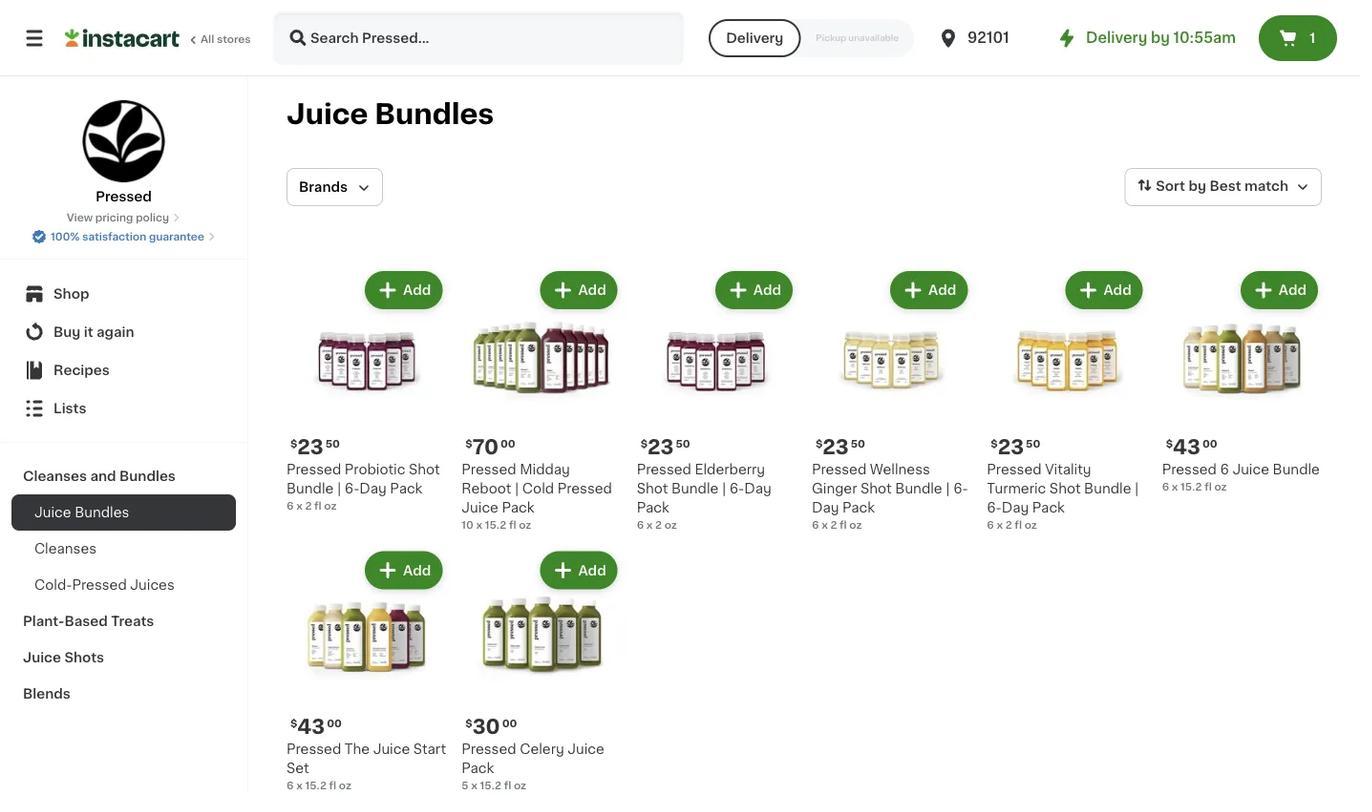 Task type: locate. For each thing, give the bounding box(es) containing it.
shot inside the pressed elderberry shot bundle | 6-day pack 6 x 2 oz
[[637, 482, 668, 495]]

$ for pressed elderberry shot bundle | 6-day pack
[[641, 438, 648, 449]]

43 for pressed 6 juice bundle
[[1173, 437, 1201, 457]]

elderberry
[[695, 463, 765, 476]]

treats
[[111, 615, 154, 629]]

fl inside pressed vitality turmeric shot bundle | 6-day pack 6 x 2 fl oz
[[1015, 520, 1022, 530]]

buy
[[53, 326, 81, 339]]

$ up turmeric
[[991, 438, 998, 449]]

0 vertical spatial cleanses
[[23, 470, 87, 483]]

bundle inside the pressed probiotic shot bundle | 6-day pack 6 x 2 fl oz
[[287, 482, 334, 495]]

add
[[403, 284, 431, 297], [578, 284, 606, 297], [754, 284, 781, 297], [929, 284, 957, 297], [1104, 284, 1132, 297], [1279, 284, 1307, 297], [403, 564, 431, 577], [578, 564, 606, 577]]

6-
[[345, 482, 360, 495], [954, 482, 968, 495], [730, 482, 744, 495], [987, 501, 1002, 514]]

23
[[297, 437, 324, 457], [823, 437, 849, 457], [648, 437, 674, 457], [998, 437, 1024, 457]]

50 up ginger
[[851, 438, 865, 449]]

pressed the juice start set 6 x 15.2 fl oz
[[287, 743, 446, 791]]

add button for wellness
[[892, 273, 966, 308]]

10
[[462, 520, 474, 530]]

2 23 from the left
[[823, 437, 849, 457]]

juice bundles down cleanses and bundles
[[34, 506, 129, 520]]

delivery
[[1086, 31, 1148, 45], [726, 32, 784, 45]]

bundle inside the pressed elderberry shot bundle | 6-day pack 6 x 2 oz
[[672, 482, 719, 495]]

satisfaction
[[82, 232, 146, 242]]

fl inside pressed the juice start set 6 x 15.2 fl oz
[[329, 781, 336, 791]]

policy
[[136, 213, 169, 223]]

00 for 6
[[1203, 438, 1218, 449]]

bundles down the search field
[[375, 101, 494, 128]]

0 horizontal spatial 43
[[297, 718, 325, 738]]

1 | from the left
[[337, 482, 341, 495]]

day down elderberry
[[744, 482, 772, 495]]

pack inside pressed wellness ginger shot bundle | 6- day pack 6 x 2 fl oz
[[843, 501, 875, 514]]

pack inside pressed midday reboot | cold pressed juice pack 10 x 15.2 fl oz
[[502, 501, 534, 514]]

$ up set
[[290, 719, 297, 729]]

1 vertical spatial juice bundles
[[34, 506, 129, 520]]

0 vertical spatial 43
[[1173, 437, 1201, 457]]

00 inside $ 30 00
[[502, 719, 517, 729]]

$ up ginger
[[816, 438, 823, 449]]

bundle inside the pressed 6 juice bundle 6 x 15.2 fl oz
[[1273, 463, 1320, 476]]

6 inside the pressed elderberry shot bundle | 6-day pack 6 x 2 oz
[[637, 520, 644, 530]]

$ inside $ 30 00
[[466, 719, 473, 729]]

shop
[[53, 288, 89, 301]]

brands button
[[287, 168, 383, 206]]

by left 10:55am at the top
[[1151, 31, 1170, 45]]

cold
[[522, 482, 554, 495]]

pressed inside the pressed probiotic shot bundle | 6-day pack 6 x 2 fl oz
[[287, 463, 341, 476]]

juice bundles
[[287, 101, 494, 128], [34, 506, 129, 520]]

by right sort
[[1189, 180, 1207, 193]]

shot inside the pressed probiotic shot bundle | 6-day pack 6 x 2 fl oz
[[409, 463, 440, 476]]

add button for midday
[[542, 273, 616, 308]]

cleanses up the cold-
[[34, 543, 97, 556]]

50 up the pressed elderberry shot bundle | 6-day pack 6 x 2 oz
[[676, 438, 690, 449]]

x
[[1172, 481, 1178, 492], [296, 500, 303, 511], [822, 520, 828, 530], [476, 520, 483, 530], [647, 520, 653, 530], [997, 520, 1003, 530], [296, 781, 303, 791], [471, 781, 478, 791]]

pressed inside pressed vitality turmeric shot bundle | 6-day pack 6 x 2 fl oz
[[987, 463, 1042, 476]]

None search field
[[273, 11, 684, 65]]

4 | from the left
[[722, 482, 726, 495]]

add button for 6
[[1243, 273, 1316, 308]]

00 for midday
[[501, 438, 516, 449]]

23 up the pressed probiotic shot bundle | 6-day pack 6 x 2 fl oz on the left of the page
[[297, 437, 324, 457]]

2
[[305, 500, 312, 511], [831, 520, 837, 530], [655, 520, 662, 530], [1006, 520, 1012, 530]]

oz
[[1215, 481, 1227, 492], [324, 500, 337, 511], [850, 520, 862, 530], [519, 520, 531, 530], [665, 520, 677, 530], [1025, 520, 1037, 530], [339, 781, 352, 791], [514, 781, 526, 791]]

30
[[473, 718, 500, 738]]

bundles down and
[[75, 506, 129, 520]]

15.2 inside 'pressed celery juice pack 5 x 15.2 fl oz'
[[480, 781, 502, 791]]

pack
[[390, 482, 423, 495], [843, 501, 875, 514], [502, 501, 534, 514], [637, 501, 669, 514], [1033, 501, 1065, 514], [462, 762, 494, 775]]

$ for pressed the juice start set
[[290, 719, 297, 729]]

1 horizontal spatial $ 43 00
[[1166, 437, 1218, 457]]

all stores
[[201, 34, 251, 44]]

| inside pressed vitality turmeric shot bundle | 6-day pack 6 x 2 fl oz
[[1135, 482, 1139, 495]]

service type group
[[709, 19, 914, 57]]

pressed for pressed celery juice pack 5 x 15.2 fl oz
[[462, 743, 516, 756]]

6- down turmeric
[[987, 501, 1002, 514]]

cold-pressed juices
[[34, 579, 175, 592]]

4 23 from the left
[[998, 437, 1024, 457]]

x inside pressed wellness ginger shot bundle | 6- day pack 6 x 2 fl oz
[[822, 520, 828, 530]]

add for pressed midday reboot | cold pressed juice pack
[[578, 284, 606, 297]]

4 50 from the left
[[1026, 438, 1041, 449]]

23 for pressed vitality turmeric shot bundle | 6-day pack
[[998, 437, 1024, 457]]

23 for pressed elderberry shot bundle | 6-day pack
[[648, 437, 674, 457]]

bundle for pressed probiotic shot bundle | 6-day pack
[[287, 482, 334, 495]]

juice inside 'pressed celery juice pack 5 x 15.2 fl oz'
[[568, 743, 605, 756]]

cleanses link
[[11, 531, 236, 567]]

pressed
[[96, 190, 152, 203], [287, 463, 341, 476], [812, 463, 867, 476], [462, 463, 516, 476], [637, 463, 692, 476], [987, 463, 1042, 476], [1162, 463, 1217, 476], [558, 482, 612, 495], [72, 579, 127, 592], [287, 743, 341, 756], [462, 743, 516, 756]]

fl inside the pressed probiotic shot bundle | 6-day pack 6 x 2 fl oz
[[314, 500, 322, 511]]

|
[[337, 482, 341, 495], [946, 482, 950, 495], [515, 482, 519, 495], [722, 482, 726, 495], [1135, 482, 1139, 495]]

00 for celery
[[502, 719, 517, 729]]

2 | from the left
[[946, 482, 950, 495]]

00 for the
[[327, 719, 342, 729]]

delivery for delivery by 10:55am
[[1086, 31, 1148, 45]]

day down turmeric
[[1002, 501, 1029, 514]]

3 23 from the left
[[648, 437, 674, 457]]

juice shots
[[23, 652, 104, 665]]

$ up reboot
[[466, 438, 473, 449]]

delivery by 10:55am link
[[1056, 27, 1236, 50]]

2 inside pressed vitality turmeric shot bundle | 6-day pack 6 x 2 fl oz
[[1006, 520, 1012, 530]]

view pricing policy
[[67, 213, 169, 223]]

00 right 70
[[501, 438, 516, 449]]

1 50 from the left
[[325, 438, 340, 449]]

plant-based treats
[[23, 615, 154, 629]]

6
[[1220, 463, 1229, 476], [1162, 481, 1169, 492], [287, 500, 294, 511], [812, 520, 819, 530], [637, 520, 644, 530], [987, 520, 994, 530], [287, 781, 294, 791]]

delivery for delivery
[[726, 32, 784, 45]]

bundles
[[375, 101, 494, 128], [119, 470, 176, 483], [75, 506, 129, 520]]

6 inside pressed wellness ginger shot bundle | 6- day pack 6 x 2 fl oz
[[812, 520, 819, 530]]

pressed for pressed midday reboot | cold pressed juice pack 10 x 15.2 fl oz
[[462, 463, 516, 476]]

$ 23 50 up ginger
[[816, 437, 865, 457]]

1 horizontal spatial delivery
[[1086, 31, 1148, 45]]

pressed inside the pressed 6 juice bundle 6 x 15.2 fl oz
[[1162, 463, 1217, 476]]

pressed for pressed the juice start set 6 x 15.2 fl oz
[[287, 743, 341, 756]]

celery
[[520, 743, 564, 756]]

6- down probiotic
[[345, 482, 360, 495]]

$ 70 00
[[466, 437, 516, 457]]

pack inside the pressed probiotic shot bundle | 6-day pack 6 x 2 fl oz
[[390, 482, 423, 495]]

1 vertical spatial $ 43 00
[[290, 718, 342, 738]]

cold-pressed juices link
[[11, 567, 236, 604]]

15.2 inside pressed the juice start set 6 x 15.2 fl oz
[[305, 781, 327, 791]]

by
[[1151, 31, 1170, 45], [1189, 180, 1207, 193]]

product group containing 70
[[462, 267, 622, 532]]

23 up ginger
[[823, 437, 849, 457]]

by for delivery
[[1151, 31, 1170, 45]]

fl inside the pressed 6 juice bundle 6 x 15.2 fl oz
[[1205, 481, 1212, 492]]

6- inside pressed vitality turmeric shot bundle | 6-day pack 6 x 2 fl oz
[[987, 501, 1002, 514]]

$ inside $ 70 00
[[466, 438, 473, 449]]

pressed inside pressed wellness ginger shot bundle | 6- day pack 6 x 2 fl oz
[[812, 463, 867, 476]]

juice bundles up the 'brands' dropdown button
[[287, 101, 494, 128]]

recipes
[[53, 364, 110, 377]]

15.2 inside pressed midday reboot | cold pressed juice pack 10 x 15.2 fl oz
[[485, 520, 507, 530]]

92101 button
[[937, 11, 1052, 65]]

$ 43 00 up the pressed 6 juice bundle 6 x 15.2 fl oz
[[1166, 437, 1218, 457]]

and
[[90, 470, 116, 483]]

cleanses left and
[[23, 470, 87, 483]]

pricing
[[95, 213, 133, 223]]

pressed inside pressed the juice start set 6 x 15.2 fl oz
[[287, 743, 341, 756]]

1 horizontal spatial 43
[[1173, 437, 1201, 457]]

50 up turmeric
[[1026, 438, 1041, 449]]

add button for celery
[[542, 553, 616, 588]]

cleanses
[[23, 470, 87, 483], [34, 543, 97, 556]]

juices
[[130, 579, 175, 592]]

$ for pressed vitality turmeric shot bundle | 6-day pack
[[991, 438, 998, 449]]

00 right 30
[[502, 719, 517, 729]]

oz inside the pressed 6 juice bundle 6 x 15.2 fl oz
[[1215, 481, 1227, 492]]

50 for probiotic
[[325, 438, 340, 449]]

day inside the pressed probiotic shot bundle | 6-day pack 6 x 2 fl oz
[[360, 482, 387, 495]]

15.2 inside the pressed 6 juice bundle 6 x 15.2 fl oz
[[1181, 481, 1202, 492]]

$ 23 50 up the pressed elderberry shot bundle | 6-day pack 6 x 2 oz
[[641, 437, 690, 457]]

1 $ 23 50 from the left
[[290, 437, 340, 457]]

43 for pressed the juice start set
[[297, 718, 325, 738]]

50 up the pressed probiotic shot bundle | 6-day pack 6 x 2 fl oz on the left of the page
[[325, 438, 340, 449]]

pressed for pressed probiotic shot bundle | 6-day pack 6 x 2 fl oz
[[287, 463, 341, 476]]

1 horizontal spatial juice bundles
[[287, 101, 494, 128]]

0 horizontal spatial juice bundles
[[34, 506, 129, 520]]

1 vertical spatial by
[[1189, 180, 1207, 193]]

pressed celery juice pack 5 x 15.2 fl oz
[[462, 743, 605, 791]]

1 23 from the left
[[297, 437, 324, 457]]

50
[[325, 438, 340, 449], [851, 438, 865, 449], [676, 438, 690, 449], [1026, 438, 1041, 449]]

23 up the pressed elderberry shot bundle | 6-day pack 6 x 2 oz
[[648, 437, 674, 457]]

23 for pressed wellness ginger shot bundle | 6- day pack
[[823, 437, 849, 457]]

lists link
[[11, 390, 236, 428]]

start
[[413, 743, 446, 756]]

15.2
[[1181, 481, 1202, 492], [485, 520, 507, 530], [305, 781, 327, 791], [480, 781, 502, 791]]

0 vertical spatial $ 43 00
[[1166, 437, 1218, 457]]

add for pressed wellness ginger shot bundle | 6- day pack
[[929, 284, 957, 297]]

0 vertical spatial bundles
[[375, 101, 494, 128]]

add for pressed celery juice pack
[[578, 564, 606, 577]]

2 $ 23 50 from the left
[[816, 437, 865, 457]]

$ 23 50 up turmeric
[[991, 437, 1041, 457]]

x inside the pressed elderberry shot bundle | 6-day pack 6 x 2 oz
[[647, 520, 653, 530]]

$
[[290, 438, 297, 449], [816, 438, 823, 449], [466, 438, 473, 449], [641, 438, 648, 449], [991, 438, 998, 449], [1166, 438, 1173, 449], [290, 719, 297, 729], [466, 719, 473, 729]]

by inside field
[[1189, 180, 1207, 193]]

$ for pressed wellness ginger shot bundle | 6- day pack
[[816, 438, 823, 449]]

add for pressed 6 juice bundle
[[1279, 284, 1307, 297]]

juice inside pressed midday reboot | cold pressed juice pack 10 x 15.2 fl oz
[[462, 501, 499, 514]]

add button for vitality
[[1067, 273, 1141, 308]]

add button for the
[[367, 553, 441, 588]]

0 horizontal spatial $ 43 00
[[290, 718, 342, 738]]

$ for pressed 6 juice bundle
[[1166, 438, 1173, 449]]

3 $ 23 50 from the left
[[641, 437, 690, 457]]

0 vertical spatial by
[[1151, 31, 1170, 45]]

plant-based treats link
[[11, 604, 236, 640]]

x inside 'pressed celery juice pack 5 x 15.2 fl oz'
[[471, 781, 478, 791]]

x inside pressed midday reboot | cold pressed juice pack 10 x 15.2 fl oz
[[476, 520, 483, 530]]

fl inside 'pressed celery juice pack 5 x 15.2 fl oz'
[[504, 781, 511, 791]]

pressed wellness ginger shot bundle | 6- day pack 6 x 2 fl oz
[[812, 463, 968, 530]]

day inside pressed wellness ginger shot bundle | 6- day pack 6 x 2 fl oz
[[812, 501, 839, 514]]

$ 43 00 for 6
[[1166, 437, 1218, 457]]

0 horizontal spatial delivery
[[726, 32, 784, 45]]

43 up set
[[297, 718, 325, 738]]

bundles up juice bundles link
[[119, 470, 176, 483]]

00 inside $ 70 00
[[501, 438, 516, 449]]

oz inside 'pressed celery juice pack 5 x 15.2 fl oz'
[[514, 781, 526, 791]]

shot
[[409, 463, 440, 476], [861, 482, 892, 495], [637, 482, 668, 495], [1050, 482, 1081, 495]]

23 for pressed probiotic shot bundle | 6-day pack
[[297, 437, 324, 457]]

00
[[501, 438, 516, 449], [1203, 438, 1218, 449], [327, 719, 342, 729], [502, 719, 517, 729]]

the
[[345, 743, 370, 756]]

cleanses for cleanses
[[34, 543, 97, 556]]

brands
[[299, 181, 348, 194]]

6- down elderberry
[[730, 482, 744, 495]]

pressed for pressed vitality turmeric shot bundle | 6-day pack 6 x 2 fl oz
[[987, 463, 1042, 476]]

1 vertical spatial 43
[[297, 718, 325, 738]]

day inside the pressed elderberry shot bundle | 6-day pack 6 x 2 oz
[[744, 482, 772, 495]]

pressed for pressed elderberry shot bundle | 6-day pack 6 x 2 oz
[[637, 463, 692, 476]]

day down ginger
[[812, 501, 839, 514]]

6 inside pressed vitality turmeric shot bundle | 6-day pack 6 x 2 fl oz
[[987, 520, 994, 530]]

$ for pressed midday reboot | cold pressed juice pack
[[466, 438, 473, 449]]

pressed link
[[82, 99, 166, 206]]

00 up the pressed 6 juice bundle 6 x 15.2 fl oz
[[1203, 438, 1218, 449]]

juice shots link
[[11, 640, 236, 676]]

$ up the pressed probiotic shot bundle | 6-day pack 6 x 2 fl oz on the left of the page
[[290, 438, 297, 449]]

$ up 5
[[466, 719, 473, 729]]

$ 43 00 for the
[[290, 718, 342, 738]]

$ up the pressed elderberry shot bundle | 6-day pack 6 x 2 oz
[[641, 438, 648, 449]]

product group
[[287, 267, 446, 513], [462, 267, 622, 532], [637, 267, 797, 532], [812, 267, 972, 532], [987, 267, 1147, 532], [1162, 267, 1322, 494], [287, 548, 446, 794], [462, 548, 622, 794]]

again
[[97, 326, 134, 339]]

$ 43 00 up set
[[290, 718, 342, 738]]

x inside the pressed 6 juice bundle 6 x 15.2 fl oz
[[1172, 481, 1178, 492]]

5 | from the left
[[1135, 482, 1139, 495]]

$ 30 00
[[466, 718, 517, 738]]

add for pressed elderberry shot bundle | 6-day pack
[[754, 284, 781, 297]]

00 up pressed the juice start set 6 x 15.2 fl oz
[[327, 719, 342, 729]]

shots
[[64, 652, 104, 665]]

cleanses and bundles
[[23, 470, 176, 483]]

0 horizontal spatial by
[[1151, 31, 1170, 45]]

43
[[1173, 437, 1201, 457], [297, 718, 325, 738]]

instacart logo image
[[65, 27, 180, 50]]

6- left turmeric
[[954, 482, 968, 495]]

$ 23 50
[[290, 437, 340, 457], [816, 437, 865, 457], [641, 437, 690, 457], [991, 437, 1041, 457]]

turmeric
[[987, 482, 1046, 495]]

day
[[360, 482, 387, 495], [744, 482, 772, 495], [812, 501, 839, 514], [1002, 501, 1029, 514]]

$ 23 50 up the pressed probiotic shot bundle | 6-day pack 6 x 2 fl oz on the left of the page
[[290, 437, 340, 457]]

add for pressed probiotic shot bundle | 6-day pack
[[403, 284, 431, 297]]

day inside pressed vitality turmeric shot bundle | 6-day pack 6 x 2 fl oz
[[1002, 501, 1029, 514]]

stores
[[217, 34, 251, 44]]

delivery by 10:55am
[[1086, 31, 1236, 45]]

reboot
[[462, 482, 511, 495]]

add button
[[367, 273, 441, 308], [542, 273, 616, 308], [717, 273, 791, 308], [892, 273, 966, 308], [1067, 273, 1141, 308], [1243, 273, 1316, 308], [367, 553, 441, 588], [542, 553, 616, 588]]

$ for pressed probiotic shot bundle | 6-day pack
[[290, 438, 297, 449]]

4 $ 23 50 from the left
[[991, 437, 1041, 457]]

$ up the pressed 6 juice bundle 6 x 15.2 fl oz
[[1166, 438, 1173, 449]]

$ 23 50 for pressed wellness ginger shot bundle | 6- day pack
[[816, 437, 865, 457]]

fl
[[1205, 481, 1212, 492], [314, 500, 322, 511], [840, 520, 847, 530], [509, 520, 516, 530], [1015, 520, 1022, 530], [329, 781, 336, 791], [504, 781, 511, 791]]

pressed inside 'pressed celery juice pack 5 x 15.2 fl oz'
[[462, 743, 516, 756]]

2 50 from the left
[[851, 438, 865, 449]]

delivery inside button
[[726, 32, 784, 45]]

wellness
[[870, 463, 930, 476]]

fl inside pressed wellness ginger shot bundle | 6- day pack 6 x 2 fl oz
[[840, 520, 847, 530]]

23 up turmeric
[[998, 437, 1024, 457]]

pressed inside the pressed elderberry shot bundle | 6-day pack 6 x 2 oz
[[637, 463, 692, 476]]

3 | from the left
[[515, 482, 519, 495]]

1 horizontal spatial by
[[1189, 180, 1207, 193]]

day down probiotic
[[360, 482, 387, 495]]

juice
[[287, 101, 368, 128], [1233, 463, 1270, 476], [462, 501, 499, 514], [34, 506, 71, 520], [23, 652, 61, 665], [373, 743, 410, 756], [568, 743, 605, 756]]

bundle
[[1273, 463, 1320, 476], [287, 482, 334, 495], [895, 482, 943, 495], [672, 482, 719, 495], [1084, 482, 1132, 495]]

2 inside the pressed probiotic shot bundle | 6-day pack 6 x 2 fl oz
[[305, 500, 312, 511]]

43 up the pressed 6 juice bundle 6 x 15.2 fl oz
[[1173, 437, 1201, 457]]

3 50 from the left
[[676, 438, 690, 449]]

1 vertical spatial cleanses
[[34, 543, 97, 556]]



Task type: describe. For each thing, give the bounding box(es) containing it.
all stores link
[[65, 11, 252, 65]]

oz inside pressed midday reboot | cold pressed juice pack 10 x 15.2 fl oz
[[519, 520, 531, 530]]

based
[[64, 615, 108, 629]]

sort by
[[1156, 180, 1207, 193]]

add for pressed the juice start set
[[403, 564, 431, 577]]

1
[[1310, 32, 1316, 45]]

juice bundles link
[[11, 495, 236, 531]]

pressed midday reboot | cold pressed juice pack 10 x 15.2 fl oz
[[462, 463, 612, 530]]

5
[[462, 781, 469, 791]]

| inside pressed wellness ginger shot bundle | 6- day pack 6 x 2 fl oz
[[946, 482, 950, 495]]

bundle inside pressed vitality turmeric shot bundle | 6-day pack 6 x 2 fl oz
[[1084, 482, 1132, 495]]

100% satisfaction guarantee
[[51, 232, 204, 242]]

pressed for pressed 6 juice bundle 6 x 15.2 fl oz
[[1162, 463, 1217, 476]]

92101
[[968, 31, 1009, 45]]

pressed for pressed wellness ginger shot bundle | 6- day pack 6 x 2 fl oz
[[812, 463, 867, 476]]

oz inside the pressed elderberry shot bundle | 6-day pack 6 x 2 oz
[[665, 520, 677, 530]]

pressed for pressed
[[96, 190, 152, 203]]

x inside pressed the juice start set 6 x 15.2 fl oz
[[296, 781, 303, 791]]

Best match Sort by field
[[1125, 168, 1322, 206]]

$ 23 50 for pressed elderberry shot bundle | 6-day pack
[[641, 437, 690, 457]]

| inside the pressed probiotic shot bundle | 6-day pack 6 x 2 fl oz
[[337, 482, 341, 495]]

blends link
[[11, 676, 236, 713]]

juice inside pressed the juice start set 6 x 15.2 fl oz
[[373, 743, 410, 756]]

buy it again link
[[11, 313, 236, 352]]

pressed elderberry shot bundle | 6-day pack 6 x 2 oz
[[637, 463, 772, 530]]

juice inside "link"
[[23, 652, 61, 665]]

pressed 6 juice bundle 6 x 15.2 fl oz
[[1162, 463, 1320, 492]]

| inside pressed midday reboot | cold pressed juice pack 10 x 15.2 fl oz
[[515, 482, 519, 495]]

cleanses for cleanses and bundles
[[23, 470, 87, 483]]

shop link
[[11, 275, 236, 313]]

bundle for pressed elderberry shot bundle | 6-day pack
[[672, 482, 719, 495]]

all
[[201, 34, 214, 44]]

plant-
[[23, 615, 64, 629]]

buy it again
[[53, 326, 134, 339]]

100% satisfaction guarantee button
[[32, 225, 216, 245]]

recipes link
[[11, 352, 236, 390]]

view
[[67, 213, 93, 223]]

Search field
[[275, 13, 682, 63]]

best match
[[1210, 180, 1289, 193]]

blends
[[23, 688, 71, 701]]

pressed logo image
[[82, 99, 166, 183]]

$ 23 50 for pressed probiotic shot bundle | 6-day pack
[[290, 437, 340, 457]]

0 vertical spatial juice bundles
[[287, 101, 494, 128]]

product group containing 30
[[462, 548, 622, 794]]

cleanses and bundles link
[[11, 459, 236, 495]]

50 for elderberry
[[676, 438, 690, 449]]

pack inside pressed vitality turmeric shot bundle | 6-day pack 6 x 2 fl oz
[[1033, 501, 1065, 514]]

pressed vitality turmeric shot bundle | 6-day pack 6 x 2 fl oz
[[987, 463, 1139, 530]]

view pricing policy link
[[67, 210, 181, 225]]

bundle inside pressed wellness ginger shot bundle | 6- day pack 6 x 2 fl oz
[[895, 482, 943, 495]]

6- inside the pressed elderberry shot bundle | 6-day pack 6 x 2 oz
[[730, 482, 744, 495]]

delivery button
[[709, 19, 801, 57]]

$ for pressed celery juice pack
[[466, 719, 473, 729]]

| inside the pressed elderberry shot bundle | 6-day pack 6 x 2 oz
[[722, 482, 726, 495]]

best
[[1210, 180, 1241, 193]]

70
[[473, 437, 499, 457]]

ginger
[[812, 482, 857, 495]]

add for pressed vitality turmeric shot bundle | 6-day pack
[[1104, 284, 1132, 297]]

x inside pressed vitality turmeric shot bundle | 6-day pack 6 x 2 fl oz
[[997, 520, 1003, 530]]

cold-
[[34, 579, 72, 592]]

6- inside the pressed probiotic shot bundle | 6-day pack 6 x 2 fl oz
[[345, 482, 360, 495]]

oz inside pressed the juice start set 6 x 15.2 fl oz
[[339, 781, 352, 791]]

10:55am
[[1174, 31, 1236, 45]]

pack inside 'pressed celery juice pack 5 x 15.2 fl oz'
[[462, 762, 494, 775]]

it
[[84, 326, 93, 339]]

vitality
[[1045, 463, 1092, 476]]

oz inside the pressed probiotic shot bundle | 6-day pack 6 x 2 fl oz
[[324, 500, 337, 511]]

1 button
[[1259, 15, 1337, 61]]

guarantee
[[149, 232, 204, 242]]

oz inside pressed vitality turmeric shot bundle | 6-day pack 6 x 2 fl oz
[[1025, 520, 1037, 530]]

add button for probiotic
[[367, 273, 441, 308]]

lists
[[53, 402, 86, 416]]

6 inside pressed the juice start set 6 x 15.2 fl oz
[[287, 781, 294, 791]]

$ 23 50 for pressed vitality turmeric shot bundle | 6-day pack
[[991, 437, 1041, 457]]

50 for vitality
[[1026, 438, 1041, 449]]

2 vertical spatial bundles
[[75, 506, 129, 520]]

sort
[[1156, 180, 1186, 193]]

2 inside pressed wellness ginger shot bundle | 6- day pack 6 x 2 fl oz
[[831, 520, 837, 530]]

50 for wellness
[[851, 438, 865, 449]]

100%
[[51, 232, 80, 242]]

pressed probiotic shot bundle | 6-day pack 6 x 2 fl oz
[[287, 463, 440, 511]]

shot inside pressed wellness ginger shot bundle | 6- day pack 6 x 2 fl oz
[[861, 482, 892, 495]]

shot inside pressed vitality turmeric shot bundle | 6-day pack 6 x 2 fl oz
[[1050, 482, 1081, 495]]

6- inside pressed wellness ginger shot bundle | 6- day pack 6 x 2 fl oz
[[954, 482, 968, 495]]

pack inside the pressed elderberry shot bundle | 6-day pack 6 x 2 oz
[[637, 501, 669, 514]]

probiotic
[[345, 463, 405, 476]]

bundle for pressed 6 juice bundle
[[1273, 463, 1320, 476]]

fl inside pressed midday reboot | cold pressed juice pack 10 x 15.2 fl oz
[[509, 520, 516, 530]]

set
[[287, 762, 309, 775]]

oz inside pressed wellness ginger shot bundle | 6- day pack 6 x 2 fl oz
[[850, 520, 862, 530]]

midday
[[520, 463, 570, 476]]

1 vertical spatial bundles
[[119, 470, 176, 483]]

match
[[1245, 180, 1289, 193]]

juice inside the pressed 6 juice bundle 6 x 15.2 fl oz
[[1233, 463, 1270, 476]]

2 inside the pressed elderberry shot bundle | 6-day pack 6 x 2 oz
[[655, 520, 662, 530]]

add button for elderberry
[[717, 273, 791, 308]]

by for sort
[[1189, 180, 1207, 193]]

x inside the pressed probiotic shot bundle | 6-day pack 6 x 2 fl oz
[[296, 500, 303, 511]]

6 inside the pressed probiotic shot bundle | 6-day pack 6 x 2 fl oz
[[287, 500, 294, 511]]



Task type: vqa. For each thing, say whether or not it's contained in the screenshot.


